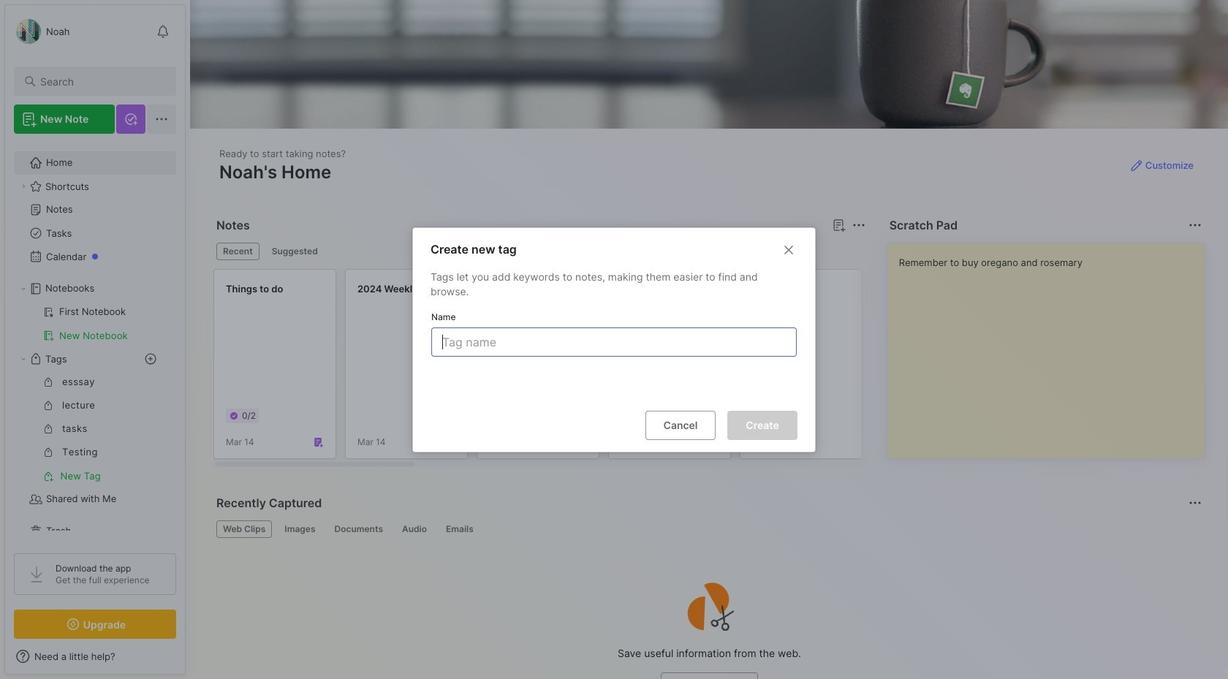 Task type: locate. For each thing, give the bounding box(es) containing it.
1 vertical spatial tab list
[[216, 521, 1200, 538]]

tab list
[[216, 243, 863, 260], [216, 521, 1200, 538]]

None search field
[[40, 72, 163, 90]]

close image
[[780, 241, 798, 258]]

expand tags image
[[19, 355, 28, 363]]

group
[[14, 301, 167, 347], [14, 371, 167, 488]]

none search field inside main element
[[40, 72, 163, 90]]

2 group from the top
[[14, 371, 167, 488]]

tab
[[216, 243, 259, 260], [265, 243, 325, 260], [216, 521, 272, 538], [278, 521, 322, 538], [328, 521, 390, 538], [396, 521, 434, 538], [440, 521, 480, 538]]

row group
[[214, 269, 1229, 468]]

tree
[[5, 143, 185, 552]]

tree inside main element
[[5, 143, 185, 552]]

0 vertical spatial tab list
[[216, 243, 863, 260]]

1 vertical spatial group
[[14, 371, 167, 488]]

0 vertical spatial group
[[14, 301, 167, 347]]

1 tab list from the top
[[216, 243, 863, 260]]



Task type: describe. For each thing, give the bounding box(es) containing it.
2 tab list from the top
[[216, 521, 1200, 538]]

Search text field
[[40, 75, 163, 88]]

Start writing… text field
[[899, 244, 1205, 447]]

expand notebooks image
[[19, 285, 28, 293]]

Tag name text field
[[441, 328, 791, 356]]

1 group from the top
[[14, 301, 167, 347]]

main element
[[0, 0, 190, 679]]



Task type: vqa. For each thing, say whether or not it's contained in the screenshot.
Upgrade icon
no



